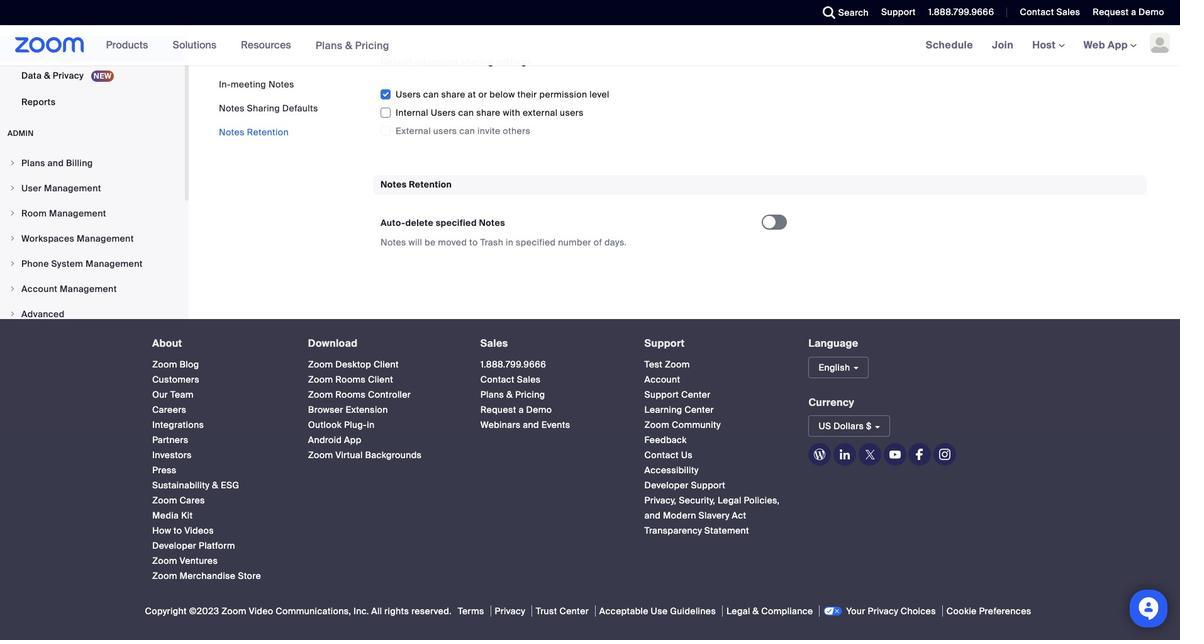 Task type: vqa. For each thing, say whether or not it's contained in the screenshot.
Press
yes



Task type: describe. For each thing, give the bounding box(es) containing it.
invite
[[478, 125, 501, 136]]

& inside 1.888.799.9666 contact sales plans & pricing request a demo webinars and events
[[507, 389, 513, 400]]

defaults
[[283, 103, 318, 114]]

platform
[[199, 540, 235, 551]]

external users can invite others
[[396, 125, 531, 136]]

notes down in-
[[219, 103, 245, 114]]

inc.
[[354, 605, 369, 617]]

developer support link
[[645, 480, 726, 491]]

trash
[[481, 237, 504, 248]]

a inside 1.888.799.9666 contact sales plans & pricing request a demo webinars and events
[[519, 404, 524, 415]]

trust center
[[536, 605, 589, 617]]

web app button
[[1084, 38, 1137, 52]]

plans and billing
[[21, 157, 93, 169]]

management for workspaces management
[[77, 233, 134, 244]]

to inside zoom blog customers our team careers integrations partners investors press sustainability & esg zoom cares media kit how to videos developer platform zoom ventures zoom merchandise store
[[174, 525, 182, 536]]

management for account management
[[60, 283, 117, 295]]

acceptable use guidelines
[[600, 605, 716, 617]]

customers
[[152, 374, 200, 385]]

in inside the notes retention element
[[506, 237, 514, 248]]

web
[[1084, 38, 1106, 52]]

resources button
[[241, 25, 297, 65]]

language
[[809, 337, 859, 350]]

external
[[523, 107, 558, 118]]

sales link
[[481, 337, 508, 350]]

feedback
[[645, 434, 687, 446]]

account inside test zoom account support center learning center zoom community feedback contact us accessibility developer support privacy, security, legal policies, and modern slavery act transparency statement
[[645, 374, 681, 385]]

permission
[[540, 89, 588, 100]]

about link
[[152, 337, 182, 350]]

& for plans
[[345, 39, 353, 52]]

0 vertical spatial a
[[1132, 6, 1137, 18]]

search button
[[814, 0, 873, 25]]

1 horizontal spatial retention
[[409, 179, 452, 190]]

request inside 1.888.799.9666 contact sales plans & pricing request a demo webinars and events
[[481, 404, 517, 415]]

right image for phone
[[9, 260, 16, 268]]

workspaces management
[[21, 233, 134, 244]]

zoom rooms client link
[[308, 374, 394, 385]]

plans inside 1.888.799.9666 contact sales plans & pricing request a demo webinars and events
[[481, 389, 504, 400]]

accessibility
[[645, 464, 699, 476]]

copyright ©2023 zoom video communications, inc. all rights reserved. terms
[[145, 605, 485, 617]]

0 horizontal spatial users
[[396, 89, 421, 100]]

management for room management
[[49, 208, 106, 219]]

controller
[[368, 389, 411, 400]]

support up security,
[[691, 480, 726, 491]]

and inside menu item
[[48, 157, 64, 169]]

copyright
[[145, 605, 187, 617]]

number
[[558, 237, 592, 248]]

us dollars $ button
[[809, 416, 891, 437]]

all
[[372, 605, 382, 617]]

1 horizontal spatial users
[[560, 107, 584, 118]]

store
[[238, 570, 261, 581]]

events
[[542, 419, 571, 430]]

their
[[518, 89, 537, 100]]

act
[[732, 510, 747, 521]]

choices
[[901, 605, 937, 617]]

account management menu item
[[0, 277, 185, 301]]

android app link
[[308, 434, 362, 446]]

plans for plans & pricing
[[316, 39, 343, 52]]

dollars
[[834, 421, 864, 432]]

partners link
[[152, 434, 189, 446]]

notes sharing defaults
[[219, 103, 318, 114]]

us
[[681, 449, 693, 461]]

search
[[839, 7, 869, 18]]

right image inside advanced menu item
[[9, 310, 16, 318]]

$
[[867, 421, 872, 432]]

integrations
[[152, 419, 204, 430]]

can for users
[[460, 125, 475, 136]]

kit
[[181, 510, 193, 521]]

1 horizontal spatial share
[[477, 107, 501, 118]]

terms link
[[454, 605, 488, 617]]

2 horizontal spatial privacy
[[868, 605, 899, 617]]

workspaces
[[21, 233, 74, 244]]

customers link
[[152, 374, 200, 385]]

in-meeting notes
[[219, 79, 294, 90]]

community
[[672, 419, 721, 430]]

notes retention inside menu bar
[[219, 127, 289, 138]]

admin
[[8, 129, 34, 139]]

join link
[[983, 25, 1024, 65]]

1 vertical spatial center
[[685, 404, 714, 415]]

personal menu menu
[[0, 0, 185, 116]]

careers
[[152, 404, 187, 415]]

your
[[847, 605, 866, 617]]

1 horizontal spatial privacy
[[495, 605, 526, 617]]

trust
[[536, 605, 558, 617]]

©2023
[[189, 605, 219, 617]]

plug-
[[344, 419, 367, 430]]

investors
[[152, 449, 192, 461]]

policies,
[[744, 495, 780, 506]]

phone system management menu item
[[0, 252, 185, 276]]

developer inside zoom blog customers our team careers integrations partners investors press sustainability & esg zoom cares media kit how to videos developer platform zoom ventures zoom merchandise store
[[152, 540, 196, 551]]

0 vertical spatial center
[[682, 389, 711, 400]]

workspaces management menu item
[[0, 227, 185, 251]]

use
[[651, 605, 668, 617]]

contact inside test zoom account support center learning center zoom community feedback contact us accessibility developer support privacy, security, legal policies, and modern slavery act transparency statement
[[645, 449, 679, 461]]

management down the workspaces management menu item
[[86, 258, 143, 270]]

auto-delete specified notes
[[381, 217, 505, 229]]

support right search
[[882, 6, 916, 18]]

1 vertical spatial sales
[[481, 337, 508, 350]]

your privacy choices
[[847, 605, 937, 617]]

browser extension link
[[308, 404, 388, 415]]

user management menu item
[[0, 176, 185, 200]]

0 horizontal spatial share
[[442, 89, 466, 100]]

internal users can share with external users
[[396, 107, 584, 118]]

zoom rooms controller link
[[308, 389, 411, 400]]

to inside the notes retention element
[[470, 237, 478, 248]]

advanced
[[21, 309, 65, 320]]

retention inside menu bar
[[247, 127, 289, 138]]

english button
[[809, 357, 869, 378]]

webinars and events link
[[481, 419, 571, 430]]

us dollars $
[[819, 421, 872, 432]]

videos
[[185, 525, 214, 536]]

demo inside 1.888.799.9666 contact sales plans & pricing request a demo webinars and events
[[527, 404, 552, 415]]

user management
[[21, 183, 101, 194]]

feedback button
[[645, 434, 687, 446]]

1.888.799.9666 link
[[481, 359, 547, 370]]

web app
[[1084, 38, 1129, 52]]

us
[[819, 421, 832, 432]]

profile picture image
[[1151, 33, 1171, 53]]

zoom desktop client zoom rooms client zoom rooms controller browser extension outlook plug-in android app zoom virtual backgrounds
[[308, 359, 422, 461]]

legal inside test zoom account support center learning center zoom community feedback contact us accessibility developer support privacy, security, legal policies, and modern slavery act transparency statement
[[718, 495, 742, 506]]

right image for user
[[9, 185, 16, 192]]



Task type: locate. For each thing, give the bounding box(es) containing it.
right image left phone
[[9, 260, 16, 268]]

1 horizontal spatial app
[[1109, 38, 1129, 52]]

advanced menu item
[[0, 302, 185, 326]]

in right the trash on the top left of page
[[506, 237, 514, 248]]

2 right image from the top
[[9, 185, 16, 192]]

1 vertical spatial contact
[[481, 374, 515, 385]]

account management
[[21, 283, 117, 295]]

pricing inside 1.888.799.9666 contact sales plans & pricing request a demo webinars and events
[[516, 389, 545, 400]]

1 horizontal spatial request
[[1094, 6, 1130, 18]]

specified left number
[[516, 237, 556, 248]]

right image left the room
[[9, 210, 16, 217]]

zoom blog link
[[152, 359, 199, 370]]

1 vertical spatial plans
[[21, 157, 45, 169]]

and down privacy, in the bottom right of the page
[[645, 510, 661, 521]]

2 vertical spatial sales
[[517, 374, 541, 385]]

0 horizontal spatial in
[[367, 419, 375, 430]]

1.888.799.9666 inside 1.888.799.9666 contact sales plans & pricing request a demo webinars and events
[[481, 359, 547, 370]]

request
[[1094, 6, 1130, 18], [481, 404, 517, 415]]

developer platform link
[[152, 540, 235, 551]]

1 vertical spatial client
[[368, 374, 394, 385]]

0 vertical spatial client
[[374, 359, 399, 370]]

ventures
[[180, 555, 218, 566]]

1 vertical spatial to
[[174, 525, 182, 536]]

1.888.799.9666 down sales 'link'
[[481, 359, 547, 370]]

sales up 1.888.799.9666 link
[[481, 337, 508, 350]]

in down extension at the left bottom of the page
[[367, 419, 375, 430]]

0 horizontal spatial 1.888.799.9666
[[481, 359, 547, 370]]

right image for account
[[9, 285, 16, 293]]

scheduler link
[[0, 10, 185, 35]]

system
[[51, 258, 83, 270]]

contact
[[1021, 6, 1055, 18], [481, 374, 515, 385], [645, 449, 679, 461]]

rooms down desktop
[[336, 374, 366, 385]]

5 right image from the top
[[9, 310, 16, 318]]

notes up notes sharing defaults link
[[269, 79, 294, 90]]

0 horizontal spatial sales
[[481, 337, 508, 350]]

legal
[[718, 495, 742, 506], [727, 605, 751, 617]]

a up the webinars and events link
[[519, 404, 524, 415]]

0 vertical spatial share
[[442, 89, 466, 100]]

0 vertical spatial specified
[[436, 217, 477, 229]]

and
[[48, 157, 64, 169], [523, 419, 539, 430], [645, 510, 661, 521]]

data & privacy link
[[0, 63, 185, 88]]

0 vertical spatial rooms
[[336, 374, 366, 385]]

right image for room management
[[9, 210, 16, 217]]

1 vertical spatial rooms
[[336, 389, 366, 400]]

notes up the trash on the top left of page
[[479, 217, 505, 229]]

& for data
[[44, 70, 50, 81]]

press link
[[152, 464, 177, 476]]

2 vertical spatial center
[[560, 605, 589, 617]]

contact sales
[[1021, 6, 1081, 18]]

1 rooms from the top
[[336, 374, 366, 385]]

management down 'phone system management' menu item
[[60, 283, 117, 295]]

0 horizontal spatial retention
[[247, 127, 289, 138]]

plans for plans and billing
[[21, 157, 45, 169]]

banner
[[0, 25, 1181, 66]]

outlook
[[308, 419, 342, 430]]

request a demo
[[1094, 6, 1165, 18]]

0 vertical spatial account
[[21, 283, 57, 295]]

0 vertical spatial sales
[[1057, 6, 1081, 18]]

right image inside the workspaces management menu item
[[9, 235, 16, 242]]

0 vertical spatial to
[[470, 237, 478, 248]]

merchandise
[[180, 570, 236, 581]]

contact up host
[[1021, 6, 1055, 18]]

specified up moved
[[436, 217, 477, 229]]

support down account link
[[645, 389, 679, 400]]

notes retention link
[[219, 127, 289, 138]]

users right external
[[434, 125, 457, 136]]

sales down 1.888.799.9666 link
[[517, 374, 541, 385]]

app inside zoom desktop client zoom rooms client zoom rooms controller browser extension outlook plug-in android app zoom virtual backgrounds
[[344, 434, 362, 446]]

1 right image from the top
[[9, 210, 16, 217]]

sharing
[[247, 103, 280, 114]]

1.888.799.9666 for 1.888.799.9666 contact sales plans & pricing request a demo webinars and events
[[481, 359, 547, 370]]

menu bar containing in-meeting notes
[[219, 78, 318, 138]]

our
[[152, 389, 168, 400]]

1 vertical spatial demo
[[527, 404, 552, 415]]

can up the external users can invite others on the top
[[459, 107, 474, 118]]

and left events
[[523, 419, 539, 430]]

products
[[106, 38, 148, 52]]

account down test zoom "link"
[[645, 374, 681, 385]]

1 vertical spatial 1.888.799.9666
[[481, 359, 547, 370]]

0 vertical spatial users
[[396, 89, 421, 100]]

users down permission
[[560, 107, 584, 118]]

1 vertical spatial and
[[523, 419, 539, 430]]

retention down notes sharing defaults link
[[247, 127, 289, 138]]

to down media kit link
[[174, 525, 182, 536]]

developer inside test zoom account support center learning center zoom community feedback contact us accessibility developer support privacy, security, legal policies, and modern slavery act transparency statement
[[645, 480, 689, 491]]

0 horizontal spatial privacy
[[53, 70, 84, 81]]

currency
[[809, 396, 855, 409]]

0 vertical spatial legal
[[718, 495, 742, 506]]

management down billing
[[44, 183, 101, 194]]

0 horizontal spatial and
[[48, 157, 64, 169]]

right image down 'admin'
[[9, 159, 16, 167]]

right image for workspaces management
[[9, 235, 16, 242]]

0 horizontal spatial request
[[481, 404, 517, 415]]

can for users
[[459, 107, 474, 118]]

2 vertical spatial and
[[645, 510, 661, 521]]

right image inside plans and billing menu item
[[9, 159, 16, 167]]

default
[[381, 56, 413, 67]]

demo up "profile picture"
[[1139, 6, 1165, 18]]

default advanced sharing settings
[[381, 56, 532, 67]]

0 vertical spatial and
[[48, 157, 64, 169]]

below
[[490, 89, 515, 100]]

0 vertical spatial retention
[[247, 127, 289, 138]]

& inside zoom blog customers our team careers integrations partners investors press sustainability & esg zoom cares media kit how to videos developer platform zoom ventures zoom merchandise store
[[212, 480, 219, 491]]

demo
[[1139, 6, 1165, 18], [527, 404, 552, 415]]

download
[[308, 337, 358, 350]]

privacy inside personal menu menu
[[53, 70, 84, 81]]

test zoom account support center learning center zoom community feedback contact us accessibility developer support privacy, security, legal policies, and modern slavery act transparency statement
[[645, 359, 780, 536]]

right image left the advanced
[[9, 310, 16, 318]]

&
[[345, 39, 353, 52], [44, 70, 50, 81], [507, 389, 513, 400], [212, 480, 219, 491], [753, 605, 760, 617]]

0 horizontal spatial account
[[21, 283, 57, 295]]

1 horizontal spatial to
[[470, 237, 478, 248]]

app
[[1109, 38, 1129, 52], [344, 434, 362, 446]]

developer down how to videos link
[[152, 540, 196, 551]]

communications,
[[276, 605, 351, 617]]

1 vertical spatial a
[[519, 404, 524, 415]]

privacy right your on the right bottom of the page
[[868, 605, 899, 617]]

admin menu menu
[[0, 151, 185, 327]]

a up web app dropdown button
[[1132, 6, 1137, 18]]

with
[[503, 107, 521, 118]]

plans right resources dropdown button
[[316, 39, 343, 52]]

1 vertical spatial legal
[[727, 605, 751, 617]]

plans and billing menu item
[[0, 151, 185, 175]]

request up webinars
[[481, 404, 517, 415]]

0 horizontal spatial a
[[519, 404, 524, 415]]

android
[[308, 434, 342, 446]]

1 horizontal spatial contact
[[645, 449, 679, 461]]

1 vertical spatial pricing
[[516, 389, 545, 400]]

careers link
[[152, 404, 187, 415]]

1 horizontal spatial users
[[431, 107, 456, 118]]

1 vertical spatial specified
[[516, 237, 556, 248]]

users up the external users can invite others on the top
[[431, 107, 456, 118]]

days.
[[605, 237, 627, 248]]

rights
[[385, 605, 409, 617]]

0 horizontal spatial plans
[[21, 157, 45, 169]]

notes retention down sharing
[[219, 127, 289, 138]]

management up workspaces management
[[49, 208, 106, 219]]

2 horizontal spatial sales
[[1057, 6, 1081, 18]]

right image
[[9, 159, 16, 167], [9, 185, 16, 192], [9, 260, 16, 268], [9, 285, 16, 293], [9, 310, 16, 318]]

app down plug-
[[344, 434, 362, 446]]

0 vertical spatial right image
[[9, 210, 16, 217]]

1 horizontal spatial demo
[[1139, 6, 1165, 18]]

0 horizontal spatial demo
[[527, 404, 552, 415]]

0 vertical spatial 1.888.799.9666
[[929, 6, 995, 18]]

sustainability & esg link
[[152, 480, 240, 491]]

how to videos link
[[152, 525, 214, 536]]

right image inside 'phone system management' menu item
[[9, 260, 16, 268]]

notes retention element
[[373, 175, 1148, 264]]

2 horizontal spatial contact
[[1021, 6, 1055, 18]]

sales inside 1.888.799.9666 contact sales plans & pricing request a demo webinars and events
[[517, 374, 541, 385]]

1 horizontal spatial a
[[1132, 6, 1137, 18]]

2 vertical spatial plans
[[481, 389, 504, 400]]

pricing up the webinars and events link
[[516, 389, 545, 400]]

host button
[[1033, 38, 1065, 52]]

contact us link
[[645, 449, 693, 461]]

app inside meetings navigation
[[1109, 38, 1129, 52]]

reports
[[21, 96, 56, 108]]

privacy
[[53, 70, 84, 81], [495, 605, 526, 617], [868, 605, 899, 617]]

1 horizontal spatial 1.888.799.9666
[[929, 6, 995, 18]]

delete
[[406, 217, 434, 229]]

to
[[470, 237, 478, 248], [174, 525, 182, 536]]

2 right image from the top
[[9, 235, 16, 242]]

pricing up default
[[355, 39, 390, 52]]

billing
[[66, 157, 93, 169]]

1 horizontal spatial specified
[[516, 237, 556, 248]]

about
[[152, 337, 182, 350]]

0 horizontal spatial users
[[434, 125, 457, 136]]

compliance
[[762, 605, 814, 617]]

meetings navigation
[[917, 25, 1181, 66]]

support
[[882, 6, 916, 18], [645, 337, 685, 350], [645, 389, 679, 400], [691, 480, 726, 491]]

0 horizontal spatial specified
[[436, 217, 477, 229]]

request up web app dropdown button
[[1094, 6, 1130, 18]]

4 right image from the top
[[9, 285, 16, 293]]

cookie
[[947, 605, 977, 617]]

0 horizontal spatial to
[[174, 525, 182, 536]]

right image inside account management menu item
[[9, 285, 16, 293]]

cares
[[180, 495, 205, 506]]

right image left account management
[[9, 285, 16, 293]]

1 vertical spatial users
[[431, 107, 456, 118]]

and inside test zoom account support center learning center zoom community feedback contact us accessibility developer support privacy, security, legal policies, and modern slavery act transparency statement
[[645, 510, 661, 521]]

1.888.799.9666
[[929, 6, 995, 18], [481, 359, 547, 370]]

0 vertical spatial users
[[560, 107, 584, 118]]

0 horizontal spatial notes retention
[[219, 127, 289, 138]]

developer down accessibility
[[645, 480, 689, 491]]

right image for plans
[[9, 159, 16, 167]]

sales up "host" dropdown button
[[1057, 6, 1081, 18]]

share left at
[[442, 89, 466, 100]]

0 vertical spatial pricing
[[355, 39, 390, 52]]

0 vertical spatial plans
[[316, 39, 343, 52]]

1 horizontal spatial pricing
[[516, 389, 545, 400]]

plans up user
[[21, 157, 45, 169]]

in-meeting notes link
[[219, 79, 294, 90]]

2 vertical spatial can
[[460, 125, 475, 136]]

retention up delete
[[409, 179, 452, 190]]

scheduler
[[21, 17, 66, 28]]

zoom logo image
[[15, 37, 84, 53]]

1 vertical spatial share
[[477, 107, 501, 118]]

1 vertical spatial in
[[367, 419, 375, 430]]

statement
[[705, 525, 750, 536]]

1 vertical spatial notes retention
[[381, 179, 452, 190]]

in inside zoom desktop client zoom rooms client zoom rooms controller browser extension outlook plug-in android app zoom virtual backgrounds
[[367, 419, 375, 430]]

banner containing products
[[0, 25, 1181, 66]]

1 horizontal spatial notes retention
[[381, 179, 452, 190]]

contact down 1.888.799.9666 link
[[481, 374, 515, 385]]

rooms down zoom rooms client link
[[336, 389, 366, 400]]

0 vertical spatial demo
[[1139, 6, 1165, 18]]

alert
[[381, 0, 762, 23]]

learning center link
[[645, 404, 714, 415]]

center up community
[[685, 404, 714, 415]]

webinars
[[481, 419, 521, 430]]

notes down 'notes sharing defaults'
[[219, 127, 245, 138]]

plans up webinars
[[481, 389, 504, 400]]

terms
[[458, 605, 485, 617]]

and left billing
[[48, 157, 64, 169]]

share up the invite
[[477, 107, 501, 118]]

2 horizontal spatial plans
[[481, 389, 504, 400]]

can left the invite
[[460, 125, 475, 136]]

& for legal
[[753, 605, 760, 617]]

integrations link
[[152, 419, 204, 430]]

center right trust
[[560, 605, 589, 617]]

1 horizontal spatial developer
[[645, 480, 689, 491]]

be
[[425, 237, 436, 248]]

1 right image from the top
[[9, 159, 16, 167]]

external
[[396, 125, 431, 136]]

1 vertical spatial users
[[434, 125, 457, 136]]

your privacy choices link
[[820, 605, 940, 617]]

1.888.799.9666 for 1.888.799.9666
[[929, 6, 995, 18]]

privacy down zoom logo
[[53, 70, 84, 81]]

0 horizontal spatial app
[[344, 434, 362, 446]]

security,
[[679, 495, 716, 506]]

0 vertical spatial app
[[1109, 38, 1129, 52]]

& inside product information navigation
[[345, 39, 353, 52]]

zoom community link
[[645, 419, 721, 430]]

notes up auto-
[[381, 179, 407, 190]]

demo up the webinars and events link
[[527, 404, 552, 415]]

1 vertical spatial retention
[[409, 179, 452, 190]]

at
[[468, 89, 476, 100]]

users up internal
[[396, 89, 421, 100]]

right image
[[9, 210, 16, 217], [9, 235, 16, 242]]

support up test zoom "link"
[[645, 337, 685, 350]]

pricing inside product information navigation
[[355, 39, 390, 52]]

plans inside plans and billing menu item
[[21, 157, 45, 169]]

2 vertical spatial contact
[[645, 449, 679, 461]]

management
[[44, 183, 101, 194], [49, 208, 106, 219], [77, 233, 134, 244], [86, 258, 143, 270], [60, 283, 117, 295]]

0 vertical spatial in
[[506, 237, 514, 248]]

2 horizontal spatial and
[[645, 510, 661, 521]]

right image inside the user management menu item
[[9, 185, 16, 192]]

1 vertical spatial app
[[344, 434, 362, 446]]

acceptable
[[600, 605, 649, 617]]

0 vertical spatial can
[[423, 89, 439, 100]]

app right web
[[1109, 38, 1129, 52]]

right image left user
[[9, 185, 16, 192]]

1 horizontal spatial and
[[523, 419, 539, 430]]

plans & pricing link
[[316, 39, 390, 52], [316, 39, 390, 52], [481, 389, 545, 400]]

desktop
[[336, 359, 372, 370]]

legal up act
[[718, 495, 742, 506]]

contact down feedback button
[[645, 449, 679, 461]]

1 vertical spatial request
[[481, 404, 517, 415]]

management down room management menu item
[[77, 233, 134, 244]]

blog
[[180, 359, 199, 370]]

notes retention up delete
[[381, 179, 452, 190]]

and inside 1.888.799.9666 contact sales plans & pricing request a demo webinars and events
[[523, 419, 539, 430]]

& inside personal menu menu
[[44, 70, 50, 81]]

1 horizontal spatial plans
[[316, 39, 343, 52]]

menu bar
[[219, 78, 318, 138]]

0 horizontal spatial contact
[[481, 374, 515, 385]]

1 vertical spatial right image
[[9, 235, 16, 242]]

notes retention
[[219, 127, 289, 138], [381, 179, 452, 190]]

account up the advanced
[[21, 283, 57, 295]]

account inside menu item
[[21, 283, 57, 295]]

request a demo link
[[1084, 0, 1181, 25], [1094, 6, 1165, 18], [481, 404, 552, 415]]

legal & compliance link
[[723, 605, 817, 617]]

to left the trash on the top left of page
[[470, 237, 478, 248]]

extension
[[346, 404, 388, 415]]

room management menu item
[[0, 202, 185, 225]]

center up learning center link at bottom right
[[682, 389, 711, 400]]

0 vertical spatial contact
[[1021, 6, 1055, 18]]

3 right image from the top
[[9, 260, 16, 268]]

contact inside 1.888.799.9666 contact sales plans & pricing request a demo webinars and events
[[481, 374, 515, 385]]

legal right guidelines
[[727, 605, 751, 617]]

0 vertical spatial developer
[[645, 480, 689, 491]]

right image left workspaces
[[9, 235, 16, 242]]

right image inside room management menu item
[[9, 210, 16, 217]]

modern
[[663, 510, 697, 521]]

1 horizontal spatial sales
[[517, 374, 541, 385]]

1 horizontal spatial in
[[506, 237, 514, 248]]

0 horizontal spatial developer
[[152, 540, 196, 551]]

1 vertical spatial developer
[[152, 540, 196, 551]]

1.888.799.9666 up the schedule
[[929, 6, 995, 18]]

zoom merchandise store link
[[152, 570, 261, 581]]

room
[[21, 208, 47, 219]]

plans inside product information navigation
[[316, 39, 343, 52]]

advanced
[[415, 56, 458, 67]]

2 rooms from the top
[[336, 389, 366, 400]]

can up internal
[[423, 89, 439, 100]]

0 vertical spatial notes retention
[[219, 127, 289, 138]]

product information navigation
[[97, 25, 399, 66]]

notes down auto-
[[381, 237, 407, 248]]

management for user management
[[44, 183, 101, 194]]

esg
[[221, 480, 240, 491]]

privacy left trust
[[495, 605, 526, 617]]

0 vertical spatial request
[[1094, 6, 1130, 18]]



